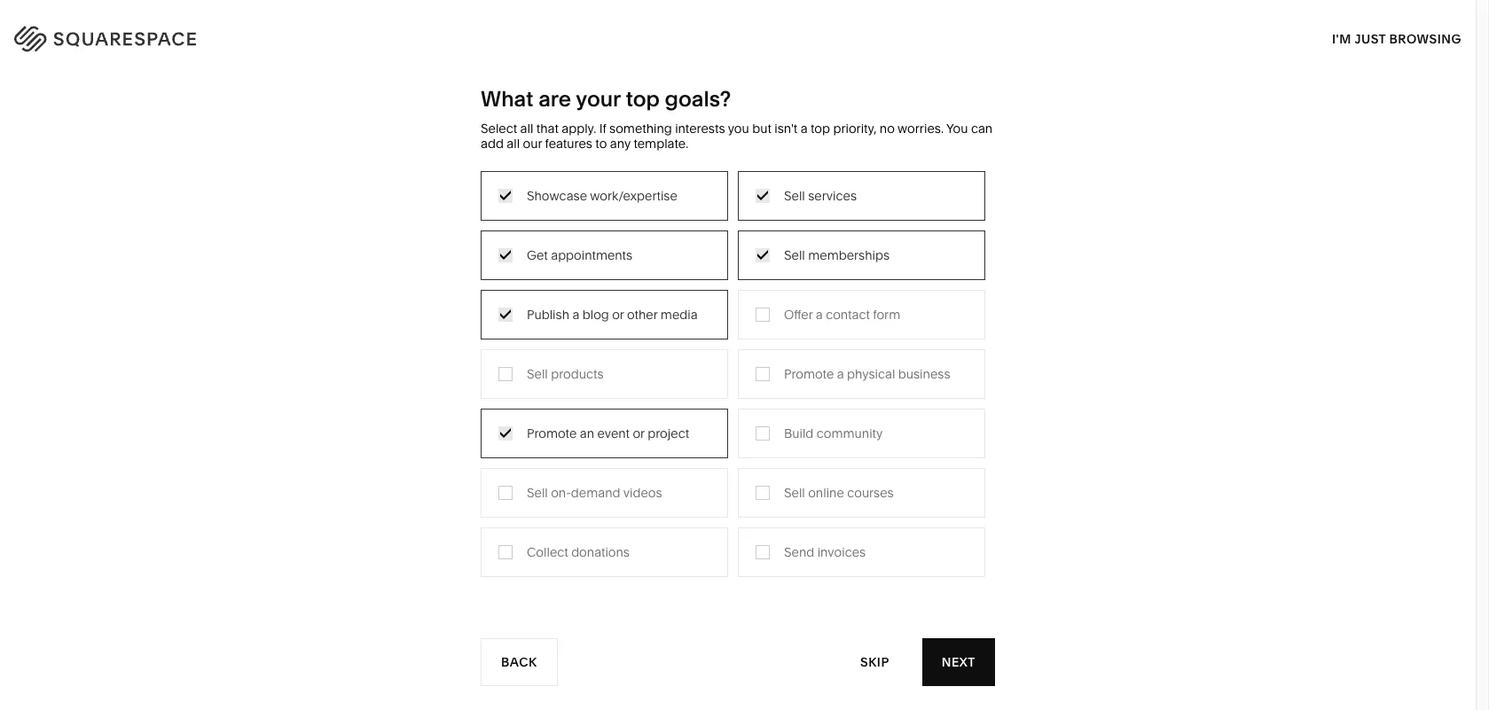 Task type: describe. For each thing, give the bounding box(es) containing it.
on-
[[551, 485, 571, 501]]

priority,
[[834, 121, 877, 137]]

build community
[[784, 426, 883, 441]]

1 vertical spatial online
[[808, 485, 844, 501]]

events
[[634, 388, 672, 404]]

& for animals
[[863, 335, 871, 351]]

build
[[784, 426, 814, 441]]

blog,
[[1039, 184, 1073, 201]]

personal
[[977, 184, 1036, 201]]

just
[[1355, 31, 1387, 47]]

business
[[481, 362, 533, 378]]

i'm just browsing
[[1333, 31, 1462, 47]]

sell for sell products
[[527, 366, 548, 382]]

promote for promote an event or project
[[527, 426, 577, 441]]

lusaka image
[[532, 669, 944, 711]]

templates link
[[706, 62, 777, 133]]

project
[[648, 426, 689, 441]]

products
[[551, 366, 604, 382]]

skip
[[861, 654, 890, 670]]

get appointments
[[527, 247, 633, 263]]

templates
[[706, 90, 777, 106]]

a right 'store,'
[[1359, 167, 1367, 184]]

online inside 'whether you need a portfolio website, an online store, or a personal blog, you can use squarespace's customizable and responsive website templates to get started.'
[[1255, 167, 1297, 184]]

showcase work/expertise
[[527, 188, 678, 204]]

apply.
[[562, 121, 596, 137]]

business
[[899, 366, 951, 382]]

professional
[[446, 335, 518, 351]]

what are your top goals? main content
[[0, 0, 1490, 711]]

home
[[821, 309, 857, 325]]

all left that
[[520, 121, 534, 137]]

back
[[501, 654, 537, 670]]

nature & animals link
[[821, 335, 939, 351]]

fitness link
[[821, 362, 880, 378]]

products button
[[588, 62, 670, 133]]

goals?
[[665, 86, 731, 112]]

select
[[481, 121, 517, 137]]

if
[[599, 121, 607, 137]]

something
[[610, 121, 672, 137]]

products
[[588, 90, 656, 106]]

restaurants
[[634, 335, 703, 351]]

next
[[942, 654, 976, 670]]

to inside what are your top goals? select all that apply. if something interests you but isn't a top priority, no worries. you can add all our features to any template.
[[596, 136, 607, 152]]

what
[[481, 86, 534, 112]]

1 vertical spatial an
[[580, 426, 594, 441]]

non-
[[529, 388, 558, 404]]

need
[[1065, 167, 1100, 184]]

website,
[[1175, 167, 1232, 184]]

i'm just browsing link
[[1333, 14, 1462, 63]]

courses
[[848, 485, 894, 501]]

our
[[523, 136, 542, 152]]

& for decor
[[860, 309, 868, 325]]

all left our on the left top of page
[[507, 136, 520, 152]]

but
[[753, 121, 772, 137]]

promote for promote a physical business
[[784, 366, 834, 382]]

1 horizontal spatial you
[[1037, 167, 1062, 184]]

professional services link
[[446, 335, 588, 351]]

real estate & properties
[[634, 442, 773, 458]]

worries.
[[898, 121, 944, 137]]

get
[[527, 247, 548, 263]]

whether
[[977, 167, 1034, 184]]

no
[[880, 121, 895, 137]]

media
[[661, 307, 698, 323]]

promote a physical business
[[784, 366, 951, 382]]

lusaka element
[[532, 669, 944, 711]]

any
[[610, 136, 631, 152]]

sell online courses
[[784, 485, 894, 501]]

a inside what are your top goals? select all that apply. if something interests you but isn't a top priority, no worries. you can add all our features to any template.
[[801, 121, 808, 137]]

get
[[1199, 201, 1221, 218]]

store,
[[1300, 167, 1338, 184]]

travel link
[[634, 309, 686, 325]]

sell for sell services
[[784, 188, 805, 204]]

collect donations
[[527, 544, 630, 560]]

template.
[[634, 136, 689, 152]]

fitness
[[821, 362, 862, 378]]

a right offer
[[816, 307, 823, 323]]

or for promote an event or project
[[633, 426, 645, 441]]

home & decor
[[821, 309, 907, 325]]

next button
[[923, 639, 996, 687]]

events link
[[634, 388, 690, 404]]

fashion link
[[446, 309, 510, 325]]

nature
[[821, 335, 860, 351]]

weddings
[[634, 415, 693, 431]]

blog
[[583, 307, 609, 323]]

isn't
[[775, 121, 798, 137]]

can inside what are your top goals? select all that apply. if something interests you but isn't a top priority, no worries. you can add all our features to any template.
[[971, 121, 993, 137]]

can inside 'whether you need a portfolio website, an online store, or a personal blog, you can use squarespace's customizable and responsive website templates to get started.'
[[1104, 184, 1129, 201]]



Task type: vqa. For each thing, say whether or not it's contained in the screenshot.
priority, at right
yes



Task type: locate. For each thing, give the bounding box(es) containing it.
sell for sell on-demand videos
[[527, 485, 548, 501]]

0 horizontal spatial you
[[728, 121, 750, 137]]

1 horizontal spatial online
[[1255, 167, 1297, 184]]

community & non-profits link
[[446, 388, 612, 404]]

whether you need a portfolio website, an online store, or a personal blog, you can use squarespace's customizable and responsive website templates to get started.
[[977, 167, 1382, 218]]

browsing
[[1390, 31, 1462, 47]]

sell memberships
[[784, 247, 890, 263]]

1 horizontal spatial promote
[[784, 366, 834, 382]]

templates
[[1110, 201, 1178, 218]]

0 horizontal spatial promote
[[527, 426, 577, 441]]

professional services
[[446, 335, 571, 351]]

customizable
[[1262, 184, 1353, 201]]

sell on-demand videos
[[527, 485, 662, 501]]

your
[[576, 86, 621, 112]]

media
[[634, 362, 670, 378]]

2 horizontal spatial you
[[1076, 184, 1101, 201]]

a
[[801, 121, 808, 137], [1103, 167, 1111, 184], [1359, 167, 1367, 184], [573, 307, 580, 323], [816, 307, 823, 323], [837, 366, 844, 382]]

0 horizontal spatial online
[[808, 485, 844, 501]]

promote an event or project
[[527, 426, 689, 441]]

online left courses
[[808, 485, 844, 501]]

features
[[545, 136, 593, 152]]

can left use
[[1104, 184, 1129, 201]]

estate
[[662, 442, 698, 458]]

send invoices
[[784, 544, 866, 560]]

sell left memberships
[[784, 247, 805, 263]]

0 vertical spatial top
[[626, 86, 660, 112]]

1 vertical spatial can
[[1104, 184, 1129, 201]]

& left form at the right top of the page
[[860, 309, 868, 325]]

sell down "build" at the bottom
[[784, 485, 805, 501]]

you left but
[[728, 121, 750, 137]]

0 vertical spatial promote
[[784, 366, 834, 382]]

1 horizontal spatial can
[[1104, 184, 1129, 201]]

a right isn't
[[801, 121, 808, 137]]

all
[[520, 121, 534, 137], [507, 136, 520, 152]]

media & podcasts
[[634, 362, 738, 378]]

1 horizontal spatial to
[[1182, 201, 1195, 218]]

& right media
[[673, 362, 681, 378]]

services
[[521, 335, 571, 351]]

weddings link
[[634, 415, 711, 431]]

top right isn't
[[811, 121, 830, 137]]

event
[[597, 426, 630, 441]]

2 horizontal spatial or
[[1342, 167, 1356, 184]]

1 vertical spatial promote
[[527, 426, 577, 441]]

0 vertical spatial to
[[596, 136, 607, 152]]

sell services
[[784, 188, 857, 204]]

0 vertical spatial or
[[1342, 167, 1356, 184]]

you inside what are your top goals? select all that apply. if something interests you but isn't a top priority, no worries. you can add all our features to any template.
[[728, 121, 750, 137]]

fashion
[[446, 309, 492, 325]]

skip button
[[841, 638, 909, 687]]

a left physical
[[837, 366, 844, 382]]

top up something
[[626, 86, 660, 112]]

sell for sell memberships
[[784, 247, 805, 263]]

can right you at the top of page
[[971, 121, 993, 137]]

0 horizontal spatial can
[[971, 121, 993, 137]]

physical
[[847, 366, 896, 382]]

an inside 'whether you need a portfolio website, an online store, or a personal blog, you can use squarespace's customizable and responsive website templates to get started.'
[[1235, 167, 1252, 184]]

use
[[1132, 184, 1157, 201]]

or up real
[[633, 426, 645, 441]]

animals
[[874, 335, 921, 351]]

an
[[1235, 167, 1252, 184], [580, 426, 594, 441]]

properties
[[712, 442, 773, 458]]

to left the any
[[596, 136, 607, 152]]

you left need
[[1037, 167, 1062, 184]]

0 horizontal spatial or
[[612, 307, 624, 323]]

travel
[[634, 309, 668, 325]]

you right blog,
[[1076, 184, 1101, 201]]

videos
[[623, 485, 662, 501]]

entertainment link
[[446, 442, 547, 458]]

a left blog
[[573, 307, 580, 323]]

you
[[728, 121, 750, 137], [1037, 167, 1062, 184], [1076, 184, 1101, 201]]

community
[[446, 388, 514, 404]]

i'm
[[1333, 31, 1352, 47]]

0 vertical spatial online
[[1255, 167, 1297, 184]]

offer a contact form
[[784, 307, 901, 323]]

1 horizontal spatial or
[[633, 426, 645, 441]]

publish
[[527, 307, 570, 323]]

restaurants link
[[634, 335, 720, 351]]

or for publish a blog or other media
[[612, 307, 624, 323]]

showcase
[[527, 188, 587, 204]]

&
[[860, 309, 868, 325], [863, 335, 871, 351], [673, 362, 681, 378], [517, 388, 526, 404], [701, 442, 709, 458]]

or inside 'whether you need a portfolio website, an online store, or a personal blog, you can use squarespace's customizable and responsive website templates to get started.'
[[1342, 167, 1356, 184]]

services
[[808, 188, 857, 204]]

0 vertical spatial an
[[1235, 167, 1252, 184]]

you
[[947, 121, 968, 137]]

0 horizontal spatial to
[[596, 136, 607, 152]]

& right estate
[[701, 442, 709, 458]]

promote down non-
[[527, 426, 577, 441]]

1 horizontal spatial top
[[811, 121, 830, 137]]

work/expertise
[[590, 188, 678, 204]]

0 horizontal spatial an
[[580, 426, 594, 441]]

website
[[1054, 201, 1107, 218]]

& left non-
[[517, 388, 526, 404]]

to inside 'whether you need a portfolio website, an online store, or a personal blog, you can use squarespace's customizable and responsive website templates to get started.'
[[1182, 201, 1195, 218]]

offer
[[784, 307, 813, 323]]

demand
[[571, 485, 621, 501]]

1 horizontal spatial an
[[1235, 167, 1252, 184]]

& right nature
[[863, 335, 871, 351]]

that
[[537, 121, 559, 137]]

local business link
[[446, 362, 551, 378]]

to left the get
[[1182, 201, 1195, 218]]

sell left services
[[784, 188, 805, 204]]

back button
[[481, 639, 558, 687]]

an left event
[[580, 426, 594, 441]]

or right blog
[[612, 307, 624, 323]]

local
[[446, 362, 478, 378]]

or
[[1342, 167, 1356, 184], [612, 307, 624, 323], [633, 426, 645, 441]]

0 horizontal spatial top
[[626, 86, 660, 112]]

entertainment
[[446, 442, 529, 458]]

nature & animals
[[821, 335, 921, 351]]

publish a blog or other media
[[527, 307, 698, 323]]

1 vertical spatial or
[[612, 307, 624, 323]]

community & non-profits
[[446, 388, 594, 404]]

1 vertical spatial to
[[1182, 201, 1195, 218]]

send
[[784, 544, 815, 560]]

an up started.
[[1235, 167, 1252, 184]]

a right need
[[1103, 167, 1111, 184]]

memberships
[[808, 247, 890, 263]]

local business
[[446, 362, 533, 378]]

0 vertical spatial can
[[971, 121, 993, 137]]

sell for sell online courses
[[784, 485, 805, 501]]

collect
[[527, 544, 568, 560]]

what are your top goals? select all that apply. if something interests you but isn't a top priority, no worries. you can add all our features to any template.
[[481, 86, 993, 152]]

2 vertical spatial or
[[633, 426, 645, 441]]

promote down nature
[[784, 366, 834, 382]]

other
[[627, 307, 658, 323]]

responsive
[[977, 201, 1051, 218]]

appointments
[[551, 247, 633, 263]]

or left and
[[1342, 167, 1356, 184]]

sell up non-
[[527, 366, 548, 382]]

contact
[[826, 307, 870, 323]]

sell left on-
[[527, 485, 548, 501]]

online
[[1255, 167, 1297, 184], [808, 485, 844, 501]]

media & podcasts link
[[634, 362, 756, 378]]

online up started.
[[1255, 167, 1297, 184]]

portfolio
[[1115, 167, 1172, 184]]

& for podcasts
[[673, 362, 681, 378]]

& for non-
[[517, 388, 526, 404]]

donations
[[572, 544, 630, 560]]

1 vertical spatial top
[[811, 121, 830, 137]]

form
[[873, 307, 901, 323]]

promote
[[784, 366, 834, 382], [527, 426, 577, 441]]



